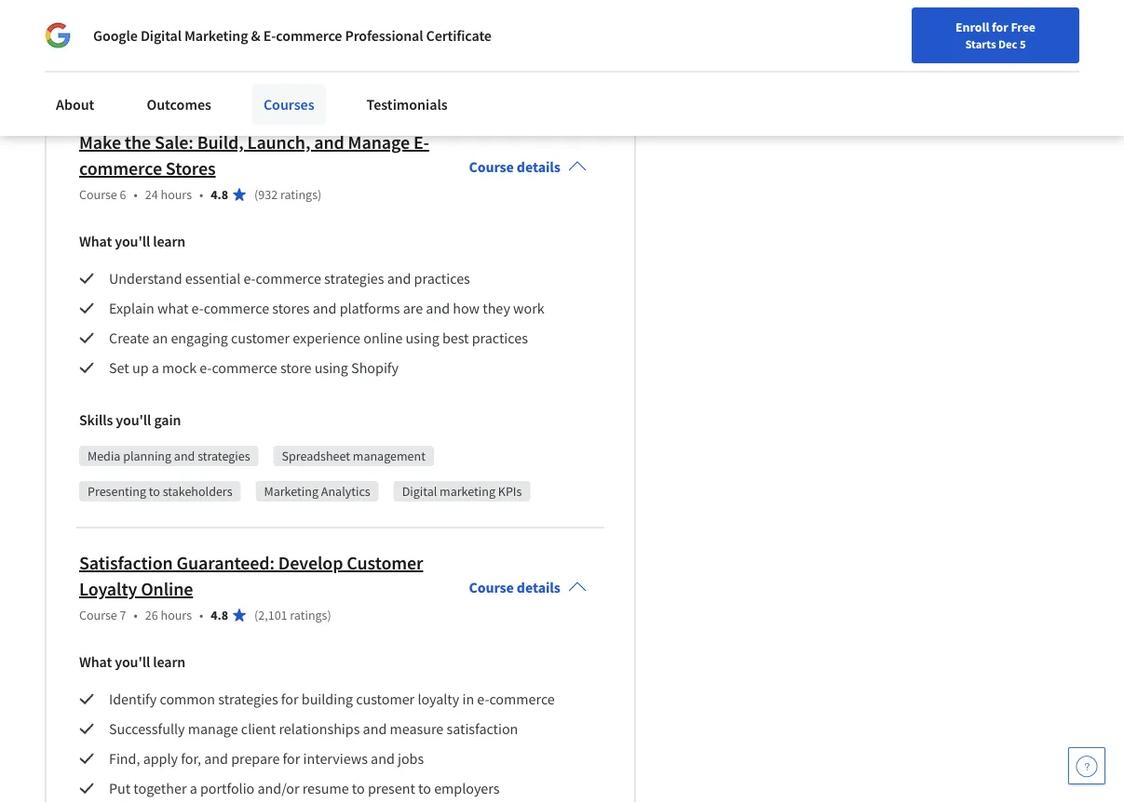 Task type: locate. For each thing, give the bounding box(es) containing it.
ratings right the 932
[[280, 187, 318, 204]]

courses link
[[252, 84, 326, 125]]

1 horizontal spatial using
[[406, 329, 439, 348]]

marketing analytics
[[88, 63, 194, 80], [264, 484, 370, 501]]

1 vertical spatial details
[[517, 579, 560, 598]]

practices up 'how' at the top of page
[[414, 270, 470, 288]]

digital right google
[[141, 26, 182, 45]]

details
[[517, 158, 560, 177], [517, 579, 560, 598]]

customer outreach
[[313, 28, 419, 44]]

spreadsheet
[[282, 449, 350, 465]]

1 horizontal spatial a
[[190, 780, 197, 799]]

what up the identify
[[79, 653, 112, 672]]

for left building
[[281, 691, 299, 709]]

what
[[157, 300, 189, 318]]

you'll up 'understand'
[[115, 232, 150, 251]]

2 learn from the top
[[153, 653, 186, 672]]

4.8 down stores
[[211, 187, 228, 204]]

practices down they
[[472, 329, 528, 348]]

learn up common
[[153, 653, 186, 672]]

menu item
[[801, 19, 921, 79]]

0 horizontal spatial using
[[315, 359, 348, 378]]

outcomes link
[[135, 84, 222, 125]]

hours right 26
[[161, 608, 192, 625]]

explain
[[109, 300, 154, 318]]

2 4.8 from the top
[[211, 608, 228, 625]]

2 details from the top
[[517, 579, 560, 598]]

customer
[[231, 329, 290, 348], [356, 691, 415, 709]]

932
[[258, 187, 278, 204]]

0 vertical spatial loyalty
[[245, 28, 281, 44]]

1 learn from the top
[[153, 232, 186, 251]]

commerce
[[98, 28, 158, 44]]

0 vertical spatial course details
[[469, 158, 560, 177]]

satisfaction guaranteed: develop customer loyalty online
[[79, 552, 423, 602]]

customer
[[189, 28, 242, 44], [313, 28, 365, 44], [347, 552, 423, 576]]

2 ( from the top
[[254, 608, 258, 625]]

shopify
[[351, 359, 399, 378]]

analytics up outcomes
[[145, 63, 194, 80]]

e-
[[263, 26, 276, 45], [88, 28, 98, 44], [413, 131, 429, 155]]

marketing
[[184, 26, 248, 45], [450, 28, 505, 44], [88, 63, 142, 80], [264, 484, 318, 501]]

show notifications image
[[941, 23, 963, 46]]

e- right &
[[263, 26, 276, 45]]

details for satisfaction guaranteed: develop customer loyalty online
[[517, 579, 560, 598]]

1 horizontal spatial loyalty
[[418, 691, 459, 709]]

0 vertical spatial marketing analytics
[[88, 63, 194, 80]]

1 what you'll learn from the top
[[79, 232, 186, 251]]

and left jobs
[[371, 750, 395, 769]]

e- right the essential
[[243, 270, 256, 288]]

what you'll learn up 'understand'
[[79, 232, 186, 251]]

interviews
[[303, 750, 368, 769]]

course details button for satisfaction guaranteed: develop customer loyalty online
[[454, 540, 601, 637]]

1 vertical spatial using
[[315, 359, 348, 378]]

planning
[[123, 449, 171, 465]]

make
[[79, 131, 121, 155]]

learn up 'understand'
[[153, 232, 186, 251]]

1 vertical spatial for
[[281, 691, 299, 709]]

what you'll learn up the identify
[[79, 653, 186, 672]]

2 course details button from the top
[[454, 540, 601, 637]]

loyalty left in
[[418, 691, 459, 709]]

google digital marketing & e-commerce professional certificate
[[93, 26, 492, 45]]

marketing left &
[[184, 26, 248, 45]]

for up dec
[[992, 19, 1008, 35]]

the
[[125, 131, 151, 155]]

1 hours from the top
[[161, 187, 192, 204]]

make the sale: build, launch, and manage e- commerce stores link
[[79, 131, 429, 181]]

) for customer
[[327, 608, 331, 625]]

2 what from the top
[[79, 653, 112, 672]]

free
[[1011, 19, 1036, 35]]

essential
[[185, 270, 240, 288]]

identify common strategies for building customer loyalty in e-commerce
[[109, 691, 555, 709]]

2 horizontal spatial e-
[[413, 131, 429, 155]]

0 vertical spatial a
[[152, 359, 159, 378]]

commerce right &
[[276, 26, 342, 45]]

None search field
[[251, 12, 409, 49]]

help center image
[[1076, 755, 1098, 778]]

• right 26
[[199, 608, 203, 625]]

1 vertical spatial strategies
[[198, 449, 250, 465]]

course details for make the sale: build, launch, and manage e- commerce stores
[[469, 158, 560, 177]]

strategies
[[324, 270, 384, 288], [198, 449, 250, 465], [218, 691, 278, 709]]

using down are
[[406, 329, 439, 348]]

marketing analytics down commerce
[[88, 63, 194, 80]]

you'll up the identify
[[115, 653, 150, 672]]

strategies up 'platforms'
[[324, 270, 384, 288]]

analytics
[[145, 63, 194, 80], [321, 484, 370, 501]]

1 vertical spatial customer
[[356, 691, 415, 709]]

outreach
[[368, 28, 419, 44]]

mock
[[162, 359, 197, 378]]

digital
[[141, 26, 182, 45], [402, 484, 437, 501]]

gain
[[154, 411, 181, 430]]

1 vertical spatial hours
[[161, 608, 192, 625]]

customer left &
[[189, 28, 242, 44]]

1 vertical spatial digital
[[402, 484, 437, 501]]

a right up
[[152, 359, 159, 378]]

outcomes
[[147, 95, 211, 114]]

ratings right 2,101
[[290, 608, 327, 625]]

strategies up stakeholders
[[198, 449, 250, 465]]

( down satisfaction guaranteed: develop customer loyalty online link
[[254, 608, 258, 625]]

customer right develop
[[347, 552, 423, 576]]

0 horizontal spatial )
[[318, 187, 322, 204]]

1 ( from the top
[[254, 187, 258, 204]]

e- right 'google' "icon"
[[88, 28, 98, 44]]

course details button
[[454, 119, 601, 216], [454, 540, 601, 637]]

marketing analytics down spreadsheet
[[264, 484, 370, 501]]

digital down the 'management'
[[402, 484, 437, 501]]

course 7 • 26 hours •
[[79, 608, 203, 625]]

to down jobs
[[418, 780, 431, 799]]

0 vertical spatial (
[[254, 187, 258, 204]]

what for identify common strategies for building customer loyalty in e-commerce
[[79, 653, 112, 672]]

testimonials link
[[355, 84, 459, 125]]

commerce
[[276, 26, 342, 45], [79, 158, 162, 181], [256, 270, 321, 288], [204, 300, 269, 318], [212, 359, 277, 378], [489, 691, 555, 709]]

0 vertical spatial analytics
[[145, 63, 194, 80]]

for inside 'enroll for free starts dec 5'
[[992, 19, 1008, 35]]

to down planning
[[149, 484, 160, 501]]

) down develop
[[327, 608, 331, 625]]

1 vertical spatial ratings
[[290, 608, 327, 625]]

google image
[[45, 22, 71, 48]]

0 horizontal spatial marketing analytics
[[88, 63, 194, 80]]

an
[[152, 329, 168, 348]]

1 course details from the top
[[469, 158, 560, 177]]

sale:
[[155, 131, 193, 155]]

• right 7
[[134, 608, 138, 625]]

and right planning
[[174, 449, 195, 465]]

4.8 down satisfaction guaranteed: develop customer loyalty online link
[[211, 608, 228, 625]]

1 horizontal spatial )
[[327, 608, 331, 625]]

customer inside satisfaction guaranteed: develop customer loyalty online
[[347, 552, 423, 576]]

0 vertical spatial course details button
[[454, 119, 601, 216]]

a for portfolio
[[190, 780, 197, 799]]

hours right the 24
[[161, 187, 192, 204]]

customer up set up a mock e-commerce store using shopify
[[231, 329, 290, 348]]

customer loyalty
[[189, 28, 281, 44]]

work
[[513, 300, 544, 318]]

0 horizontal spatial practices
[[414, 270, 470, 288]]

put together a portfolio and/or resume to present to employers
[[109, 780, 500, 799]]

1 details from the top
[[517, 158, 560, 177]]

2 hours from the top
[[161, 608, 192, 625]]

loyalty
[[245, 28, 281, 44], [418, 691, 459, 709]]

( 932 ratings )
[[254, 187, 322, 204]]

for
[[992, 19, 1008, 35], [281, 691, 299, 709], [283, 750, 300, 769]]

1 vertical spatial (
[[254, 608, 258, 625]]

understand essential e-commerce strategies and practices
[[109, 270, 470, 288]]

learn for understand
[[153, 232, 186, 251]]

ratings for build,
[[280, 187, 318, 204]]

0 vertical spatial learn
[[153, 232, 186, 251]]

analytics down spreadsheet management
[[321, 484, 370, 501]]

0 vertical spatial hours
[[161, 187, 192, 204]]

0 vertical spatial details
[[517, 158, 560, 177]]

( down 'make the sale: build, launch, and manage e- commerce stores' link
[[254, 187, 258, 204]]

a down for,
[[190, 780, 197, 799]]

what you'll learn
[[79, 232, 186, 251], [79, 653, 186, 672]]

1 vertical spatial practices
[[472, 329, 528, 348]]

0 horizontal spatial a
[[152, 359, 159, 378]]

what
[[79, 232, 112, 251], [79, 653, 112, 672]]

build,
[[197, 131, 244, 155]]

dec
[[998, 36, 1017, 51]]

0 horizontal spatial customer
[[231, 329, 290, 348]]

0 horizontal spatial analytics
[[145, 63, 194, 80]]

1 course details button from the top
[[454, 119, 601, 216]]

and right are
[[426, 300, 450, 318]]

1 vertical spatial )
[[327, 608, 331, 625]]

0 vertical spatial strategies
[[324, 270, 384, 288]]

common
[[160, 691, 215, 709]]

course details
[[469, 158, 560, 177], [469, 579, 560, 598]]

media planning and strategies
[[88, 449, 250, 465]]

( for develop
[[254, 608, 258, 625]]

0 vertical spatial digital
[[141, 26, 182, 45]]

(
[[254, 187, 258, 204], [254, 608, 258, 625]]

e- right in
[[477, 691, 489, 709]]

using down experience
[[315, 359, 348, 378]]

0 vertical spatial you'll
[[115, 232, 150, 251]]

1 what from the top
[[79, 232, 112, 251]]

2 what you'll learn from the top
[[79, 653, 186, 672]]

0 vertical spatial 4.8
[[211, 187, 228, 204]]

0 vertical spatial what you'll learn
[[79, 232, 186, 251]]

0 horizontal spatial digital
[[141, 26, 182, 45]]

0 vertical spatial ratings
[[280, 187, 318, 204]]

1 horizontal spatial analytics
[[321, 484, 370, 501]]

6
[[120, 187, 126, 204]]

1 vertical spatial a
[[190, 780, 197, 799]]

management
[[353, 449, 426, 465]]

kpis
[[498, 484, 522, 501]]

1 vertical spatial what
[[79, 653, 112, 672]]

) right the 932
[[318, 187, 322, 204]]

1 horizontal spatial digital
[[402, 484, 437, 501]]

1 horizontal spatial marketing analytics
[[264, 484, 370, 501]]

to right "resume"
[[352, 780, 365, 799]]

in
[[462, 691, 474, 709]]

marketing right "outreach" in the left top of the page
[[450, 28, 505, 44]]

media
[[88, 449, 121, 465]]

and left manage
[[314, 131, 344, 155]]

you'll for understand
[[115, 232, 150, 251]]

1 vertical spatial course details
[[469, 579, 560, 598]]

and
[[314, 131, 344, 155], [387, 270, 411, 288], [313, 300, 337, 318], [426, 300, 450, 318], [174, 449, 195, 465], [363, 720, 387, 739], [204, 750, 228, 769], [371, 750, 395, 769]]

e- down testimonials link
[[413, 131, 429, 155]]

for up put together a portfolio and/or resume to present to employers
[[283, 750, 300, 769]]

coursera image
[[15, 15, 133, 45]]

0 vertical spatial )
[[318, 187, 322, 204]]

1 vertical spatial learn
[[153, 653, 186, 672]]

are
[[403, 300, 423, 318]]

what up 'understand'
[[79, 232, 112, 251]]

1 vertical spatial 4.8
[[211, 608, 228, 625]]

1 vertical spatial course details button
[[454, 540, 601, 637]]

you'll left 'gain'
[[116, 411, 151, 430]]

1 4.8 from the top
[[211, 187, 228, 204]]

and/or
[[257, 780, 299, 799]]

customer for customer outreach
[[313, 28, 365, 44]]

present
[[368, 780, 415, 799]]

e- inside make the sale: build, launch, and manage e- commerce stores
[[413, 131, 429, 155]]

strategies up the client
[[218, 691, 278, 709]]

0 horizontal spatial to
[[149, 484, 160, 501]]

and right for,
[[204, 750, 228, 769]]

customer left "outreach" in the left top of the page
[[313, 28, 365, 44]]

2 vertical spatial you'll
[[115, 653, 150, 672]]

1 vertical spatial what you'll learn
[[79, 653, 186, 672]]

presenting
[[88, 484, 146, 501]]

commerce up 6
[[79, 158, 162, 181]]

0 vertical spatial using
[[406, 329, 439, 348]]

0 vertical spatial for
[[992, 19, 1008, 35]]

certificate
[[426, 26, 492, 45]]

0 vertical spatial what
[[79, 232, 112, 251]]

practices
[[414, 270, 470, 288], [472, 329, 528, 348]]

loyalty up the courses
[[245, 28, 281, 44]]

ratings
[[280, 187, 318, 204], [290, 608, 327, 625]]

customer up measure
[[356, 691, 415, 709]]

( for sale:
[[254, 187, 258, 204]]

explain what e-commerce stores and platforms are and how they work
[[109, 300, 544, 318]]

details for make the sale: build, launch, and manage e- commerce stores
[[517, 158, 560, 177]]

2 course details from the top
[[469, 579, 560, 598]]

1 vertical spatial marketing analytics
[[264, 484, 370, 501]]

a
[[152, 359, 159, 378], [190, 780, 197, 799]]



Task type: describe. For each thing, give the bounding box(es) containing it.
jobs
[[398, 750, 424, 769]]

&
[[251, 26, 260, 45]]

building
[[302, 691, 353, 709]]

enroll
[[955, 19, 989, 35]]

marketing down google
[[88, 63, 142, 80]]

commerce left store
[[212, 359, 277, 378]]

satisfaction
[[79, 552, 173, 576]]

and inside make the sale: build, launch, and manage e- commerce stores
[[314, 131, 344, 155]]

create
[[109, 329, 149, 348]]

( 2,101 ratings )
[[254, 608, 331, 625]]

satisfaction guaranteed: develop customer loyalty online link
[[79, 552, 423, 602]]

course details button for make the sale: build, launch, and manage e- commerce stores
[[454, 119, 601, 216]]

together
[[134, 780, 187, 799]]

commerce down the essential
[[204, 300, 269, 318]]

stakeholders
[[163, 484, 232, 501]]

manage
[[348, 131, 410, 155]]

2 vertical spatial for
[[283, 750, 300, 769]]

online
[[141, 578, 193, 602]]

1 horizontal spatial customer
[[356, 691, 415, 709]]

develop
[[278, 552, 343, 576]]

what you'll learn for understand essential e-commerce strategies and practices
[[79, 232, 186, 251]]

understand
[[109, 270, 182, 288]]

starts
[[965, 36, 996, 51]]

1 horizontal spatial to
[[352, 780, 365, 799]]

26
[[145, 608, 158, 625]]

measure
[[390, 720, 444, 739]]

commerce up 'satisfaction'
[[489, 691, 555, 709]]

2,101
[[258, 608, 287, 625]]

launch,
[[247, 131, 310, 155]]

store
[[280, 359, 312, 378]]

satisfaction
[[446, 720, 518, 739]]

online
[[363, 329, 403, 348]]

2 vertical spatial strategies
[[218, 691, 278, 709]]

spreadsheet management
[[282, 449, 426, 465]]

what you'll learn for identify common strategies for building customer loyalty in e-commerce
[[79, 653, 186, 672]]

manage
[[188, 720, 238, 739]]

and left measure
[[363, 720, 387, 739]]

find,
[[109, 750, 140, 769]]

and up experience
[[313, 300, 337, 318]]

and up are
[[387, 270, 411, 288]]

relationships
[[279, 720, 360, 739]]

about link
[[45, 84, 106, 125]]

1 vertical spatial loyalty
[[418, 691, 459, 709]]

7
[[120, 608, 126, 625]]

e- right what
[[191, 300, 204, 318]]

hours for the
[[161, 187, 192, 204]]

0 horizontal spatial e-
[[88, 28, 98, 44]]

0 horizontal spatial loyalty
[[245, 28, 281, 44]]

what for understand essential e-commerce strategies and practices
[[79, 232, 112, 251]]

learn for identify
[[153, 653, 186, 672]]

up
[[132, 359, 149, 378]]

how
[[453, 300, 480, 318]]

they
[[483, 300, 510, 318]]

commerce up stores
[[256, 270, 321, 288]]

0 vertical spatial customer
[[231, 329, 290, 348]]

put
[[109, 780, 131, 799]]

hours for guaranteed:
[[161, 608, 192, 625]]

customer for customer loyalty
[[189, 28, 242, 44]]

0 vertical spatial practices
[[414, 270, 470, 288]]

testimonials
[[367, 95, 448, 114]]

for,
[[181, 750, 201, 769]]

e-commerce
[[88, 28, 158, 44]]

portfolio
[[200, 780, 254, 799]]

2 horizontal spatial to
[[418, 780, 431, 799]]

skills
[[79, 411, 113, 430]]

stores
[[166, 158, 216, 181]]

4.8 for sale:
[[211, 187, 228, 204]]

commerce inside make the sale: build, launch, and manage e- commerce stores
[[79, 158, 162, 181]]

enroll for free starts dec 5
[[955, 19, 1036, 51]]

e- right mock
[[200, 359, 212, 378]]

professional
[[345, 26, 423, 45]]

digital marketing kpis
[[402, 484, 522, 501]]

ratings for customer
[[290, 608, 327, 625]]

skills you'll gain
[[79, 411, 181, 430]]

a for mock
[[152, 359, 159, 378]]

marketing
[[440, 484, 495, 501]]

you'll for identify
[[115, 653, 150, 672]]

set up a mock e-commerce store using shopify
[[109, 359, 399, 378]]

• down stores
[[199, 187, 203, 204]]

set
[[109, 359, 129, 378]]

successfully
[[109, 720, 185, 739]]

presenting to stakeholders
[[88, 484, 232, 501]]

stores
[[272, 300, 310, 318]]

about
[[56, 95, 94, 114]]

apply
[[143, 750, 178, 769]]

identify
[[109, 691, 157, 709]]

1 vertical spatial you'll
[[116, 411, 151, 430]]

experience
[[293, 329, 360, 348]]

1 horizontal spatial practices
[[472, 329, 528, 348]]

create an engaging customer experience online using best practices
[[109, 329, 528, 348]]

) for build,
[[318, 187, 322, 204]]

employers
[[434, 780, 500, 799]]

resume
[[302, 780, 349, 799]]

• right 6
[[134, 187, 138, 204]]

5
[[1020, 36, 1026, 51]]

4.8 for develop
[[211, 608, 228, 625]]

loyalty
[[79, 578, 137, 602]]

24
[[145, 187, 158, 204]]

courses
[[263, 95, 314, 114]]

guaranteed:
[[177, 552, 275, 576]]

platforms
[[340, 300, 400, 318]]

marketing down spreadsheet
[[264, 484, 318, 501]]

course details for satisfaction guaranteed: develop customer loyalty online
[[469, 579, 560, 598]]

google
[[93, 26, 138, 45]]

1 horizontal spatial e-
[[263, 26, 276, 45]]

successfully manage client relationships and measure satisfaction
[[109, 720, 518, 739]]

1 vertical spatial analytics
[[321, 484, 370, 501]]

best
[[442, 329, 469, 348]]

course 6 • 24 hours •
[[79, 187, 203, 204]]

make the sale: build, launch, and manage e- commerce stores
[[79, 131, 429, 181]]

engaging
[[171, 329, 228, 348]]



Task type: vqa. For each thing, say whether or not it's contained in the screenshot.
the ( 2,101 ratings )
yes



